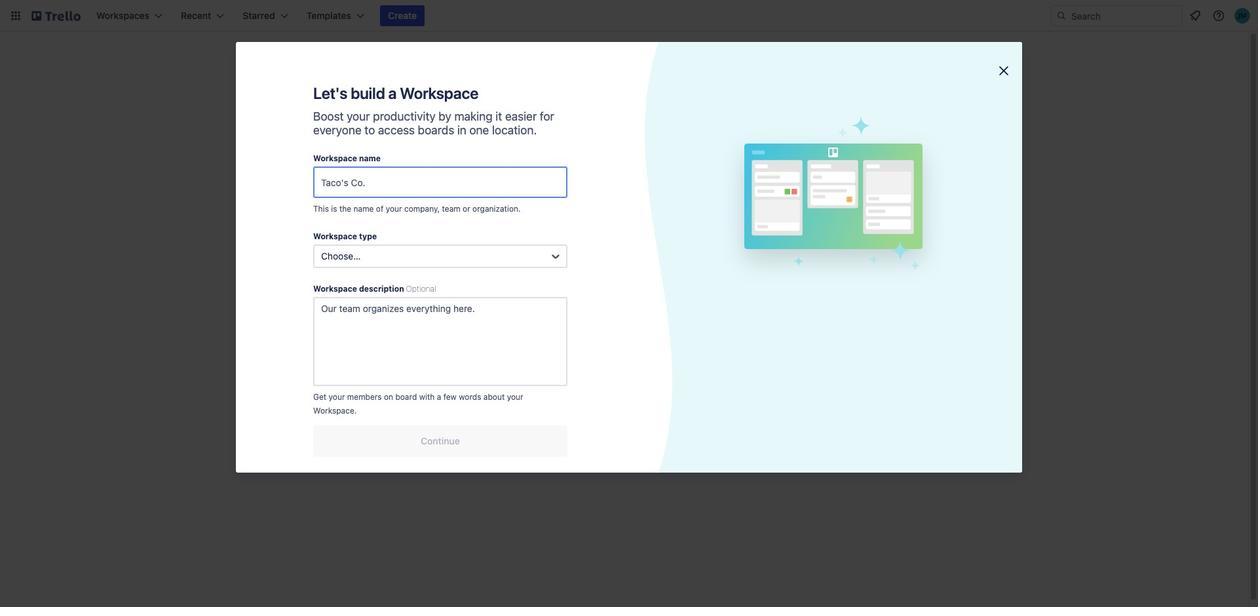 Task type: vqa. For each thing, say whether or not it's contained in the screenshot.
location.
yes



Task type: locate. For each thing, give the bounding box(es) containing it.
1 vertical spatial workspace
[[354, 172, 401, 183]]

highlights
[[307, 220, 350, 231]]

Our team organizes everything here. text field
[[313, 297, 568, 386]]

0 vertical spatial jeremy miller's workspace
[[494, 63, 654, 78]]

1 project from the left
[[463, 215, 499, 227]]

primary element
[[0, 0, 1259, 31]]

category
[[769, 159, 806, 170]]

your down build
[[347, 109, 370, 123]]

get for get your members on board with a few words about your workspace.
[[313, 392, 327, 402]]

0 horizontal spatial trello
[[287, 320, 311, 331]]

template for remote
[[873, 201, 906, 209]]

0 horizontal spatial or
[[463, 204, 471, 214]]

1 vertical spatial create
[[618, 358, 646, 369]]

productivity
[[373, 109, 436, 123]]

template up simple
[[738, 201, 770, 209]]

jeremy miller's workspace link
[[260, 166, 427, 189]]

easier
[[505, 109, 537, 123]]

let's
[[313, 84, 348, 102]]

0 horizontal spatial get
[[270, 337, 285, 348]]

1 vertical spatial jeremy
[[286, 172, 318, 183]]

or right team
[[463, 204, 471, 214]]

of
[[376, 204, 384, 214]]

get inside get your members on board with a few words about your workspace.
[[313, 392, 327, 402]]

one
[[470, 123, 489, 137]]

views link
[[260, 239, 427, 260]]

1 horizontal spatial board
[[669, 358, 693, 369]]

0 vertical spatial get
[[458, 158, 473, 169]]

description
[[359, 284, 404, 294]]

get right 'free' on the bottom left of the page
[[313, 392, 327, 402]]

your
[[347, 109, 370, 123], [386, 204, 402, 214], [329, 392, 345, 402], [507, 392, 524, 402]]

board right on
[[396, 392, 417, 402]]

create for create
[[388, 10, 417, 21]]

template right full
[[523, 266, 560, 277]]

browse the full template gallery link
[[458, 266, 591, 277]]

remote
[[870, 215, 909, 227]]

on
[[384, 392, 393, 402]]

team
[[442, 204, 461, 214]]

the left full
[[491, 266, 505, 277]]

2 vertical spatial get
[[313, 392, 327, 402]]

your right about
[[507, 392, 524, 402]]

all
[[363, 337, 373, 348]]

community
[[660, 158, 707, 169]]

board
[[810, 215, 840, 227]]

0 vertical spatial unlimited
[[288, 337, 327, 348]]

unlimited up views,
[[288, 337, 327, 348]]

everyone
[[313, 123, 362, 137]]

jeremy miller's workspace up the for
[[494, 63, 654, 78]]

0 vertical spatial create
[[388, 10, 417, 21]]

0 vertical spatial trello
[[634, 158, 657, 169]]

unlimited
[[288, 337, 327, 348], [299, 350, 338, 361]]

choose
[[728, 159, 759, 170]]

a left the few
[[437, 392, 441, 402]]

workspace.
[[313, 406, 357, 416]]

1 horizontal spatial with
[[528, 158, 546, 169]]

location.
[[492, 123, 537, 137]]

workspace down members
[[313, 284, 357, 294]]

in
[[457, 123, 467, 137]]

get left going
[[458, 158, 473, 169]]

workspace
[[400, 84, 479, 102], [313, 153, 357, 163], [313, 231, 357, 241], [313, 284, 357, 294]]

workspace up jeremy miller's workspace link
[[313, 153, 357, 163]]

1 vertical spatial with
[[419, 392, 435, 402]]

the right from
[[618, 158, 632, 169]]

0 horizontal spatial create
[[388, 10, 417, 21]]

a
[[388, 84, 397, 102], [549, 158, 553, 169], [761, 159, 766, 170], [437, 392, 441, 402]]

workspace up choose…
[[313, 231, 357, 241]]

with left the few
[[419, 392, 435, 402]]

add image
[[406, 265, 422, 281]]

project inside template simple project board
[[771, 215, 808, 227]]

1 vertical spatial name
[[354, 204, 374, 214]]

0 horizontal spatial with
[[419, 392, 435, 402]]

1 horizontal spatial get
[[313, 392, 327, 402]]

workspace down primary element
[[589, 63, 654, 78]]

get inside try trello premium get unlimited boards, all the views, unlimited automation, and more.
[[270, 337, 285, 348]]

1 vertical spatial jeremy miller's workspace
[[286, 172, 401, 183]]

0 notifications image
[[1188, 8, 1204, 24]]

this is the name of your company, team or organization.
[[313, 204, 521, 214]]

0 horizontal spatial board
[[396, 392, 417, 402]]

settings link
[[260, 286, 427, 307]]

template inside template remote team hub
[[873, 201, 906, 209]]

2 horizontal spatial get
[[458, 158, 473, 169]]

boost
[[313, 109, 344, 123]]

workspace up "of" on the top of the page
[[354, 172, 401, 183]]

miller's down workspace name
[[320, 172, 352, 183]]

template project management
[[463, 201, 568, 227]]

workspace for workspace type
[[313, 231, 357, 241]]

jeremy miller's workspace
[[494, 63, 654, 78], [286, 172, 401, 183]]

template right the kanban
[[639, 215, 686, 227]]

project down organization.
[[463, 215, 499, 227]]

create
[[388, 10, 417, 21], [618, 358, 646, 369]]

automation,
[[340, 350, 390, 361]]

unlimited down boards,
[[299, 350, 338, 361]]

search image
[[1057, 10, 1067, 21]]

0 vertical spatial or
[[709, 158, 718, 169]]

1 vertical spatial unlimited
[[299, 350, 338, 361]]

trello
[[634, 158, 657, 169], [287, 320, 311, 331]]

template up "remote"
[[873, 201, 906, 209]]

with right faster at the top of the page
[[528, 158, 546, 169]]

name
[[359, 153, 381, 163], [354, 204, 374, 214]]

jeremy miller (jeremymiller198) image
[[1235, 8, 1251, 24]]

trello right try
[[287, 320, 311, 331]]

template inside template project management
[[467, 201, 499, 209]]

a inside get your members on board with a few words about your workspace.
[[437, 392, 441, 402]]

create for create new board
[[618, 358, 646, 369]]

board
[[669, 358, 693, 369], [396, 392, 417, 402]]

it
[[496, 109, 502, 123]]

optional
[[406, 284, 436, 294]]

miller's
[[542, 63, 586, 78], [320, 172, 352, 183]]

the right all
[[375, 337, 389, 348]]

jeremy
[[494, 63, 539, 78], [286, 172, 318, 183]]

is
[[331, 204, 337, 214]]

1 vertical spatial board
[[396, 392, 417, 402]]

settings
[[307, 291, 342, 302]]

template
[[556, 158, 593, 169], [523, 266, 560, 277]]

template right team
[[467, 201, 499, 209]]

boost your productivity by making it easier for everyone to access boards in one location.
[[313, 109, 555, 137]]

1 horizontal spatial workspace
[[589, 63, 654, 78]]

1 horizontal spatial jeremy
[[494, 63, 539, 78]]

miller's up the for
[[542, 63, 586, 78]]

project left the board
[[771, 215, 808, 227]]

1 horizontal spatial project
[[771, 215, 808, 227]]

template down the templates
[[556, 158, 593, 169]]

workspace type
[[313, 231, 377, 241]]

1 horizontal spatial miller's
[[542, 63, 586, 78]]

0 vertical spatial with
[[528, 158, 546, 169]]

get for get going faster with a template from the trello community or
[[458, 158, 473, 169]]

0 horizontal spatial project
[[463, 215, 499, 227]]

build
[[351, 84, 385, 102]]

for
[[540, 109, 555, 123]]

board right new
[[669, 358, 693, 369]]

0 horizontal spatial miller's
[[320, 172, 352, 183]]

create inside button
[[388, 10, 417, 21]]

0 vertical spatial name
[[359, 153, 381, 163]]

1 horizontal spatial jeremy miller's workspace
[[494, 63, 654, 78]]

free
[[293, 387, 310, 398]]

or left choose
[[709, 158, 718, 169]]

jeremy up easier
[[494, 63, 539, 78]]

access
[[378, 123, 415, 137]]

organization.
[[473, 204, 521, 214]]

get up views,
[[270, 337, 285, 348]]

1 vertical spatial get
[[270, 337, 285, 348]]

name down to
[[359, 153, 381, 163]]

a right build
[[388, 84, 397, 102]]

1 vertical spatial template
[[523, 266, 560, 277]]

full
[[507, 266, 520, 277]]

template inside template simple project board
[[738, 201, 770, 209]]

trello inside try trello premium get unlimited boards, all the views, unlimited automation, and more.
[[287, 320, 311, 331]]

workspace
[[589, 63, 654, 78], [354, 172, 401, 183]]

jeremy miller's workspace down workspace name
[[286, 172, 401, 183]]

name left "of" on the top of the page
[[354, 204, 374, 214]]

boards link
[[260, 192, 427, 213]]

create new board
[[618, 358, 693, 369]]

jeremy down workspaces
[[286, 172, 318, 183]]

hub
[[941, 215, 962, 227]]

trello left community in the right top of the page
[[634, 158, 657, 169]]

2 project from the left
[[771, 215, 808, 227]]

0 vertical spatial board
[[669, 358, 693, 369]]

j
[[462, 64, 475, 90]]

your up workspace. at bottom
[[329, 392, 345, 402]]

0 horizontal spatial jeremy miller's workspace
[[286, 172, 401, 183]]

0 horizontal spatial jeremy
[[286, 172, 318, 183]]

or
[[709, 158, 718, 169], [463, 204, 471, 214]]

try
[[270, 320, 284, 331]]

team
[[911, 215, 938, 227]]

1 horizontal spatial create
[[618, 358, 646, 369]]

1 horizontal spatial trello
[[634, 158, 657, 169]]

open information menu image
[[1213, 9, 1226, 22]]

1 vertical spatial trello
[[287, 320, 311, 331]]

the
[[618, 158, 632, 169], [340, 204, 351, 214], [491, 266, 505, 277], [375, 337, 389, 348]]



Task type: describe. For each thing, give the bounding box(es) containing it.
making
[[455, 109, 493, 123]]

workspace up the by
[[400, 84, 479, 102]]

1 vertical spatial miller's
[[320, 172, 352, 183]]

members link
[[260, 263, 427, 284]]

about
[[484, 392, 505, 402]]

type
[[359, 231, 377, 241]]

popular
[[512, 132, 558, 147]]

kanban
[[598, 215, 637, 227]]

workspaces
[[267, 150, 315, 160]]

management
[[502, 215, 568, 227]]

1 horizontal spatial or
[[709, 158, 718, 169]]

j button
[[448, 58, 488, 97]]

to
[[365, 123, 375, 137]]

0 horizontal spatial workspace
[[354, 172, 401, 183]]

template for simple
[[738, 201, 770, 209]]

start free trial button
[[270, 386, 328, 399]]

workspace name
[[313, 153, 381, 163]]

0 vertical spatial jeremy
[[494, 63, 539, 78]]

new
[[649, 358, 666, 369]]

trial
[[312, 387, 328, 398]]

switch to… image
[[9, 9, 22, 22]]

going
[[475, 158, 499, 169]]

1 vertical spatial or
[[463, 204, 471, 214]]

words
[[459, 392, 481, 402]]

more.
[[270, 363, 294, 374]]

create a workspace image
[[406, 147, 422, 163]]

project inside template project management
[[463, 215, 499, 227]]

members
[[307, 267, 346, 279]]

browse the full template gallery
[[458, 266, 591, 277]]

get your members on board with a few words about your workspace.
[[313, 392, 524, 416]]

boards,
[[329, 337, 361, 348]]

home link
[[260, 110, 427, 134]]

start free trial
[[270, 387, 328, 398]]

workspace description optional
[[313, 284, 436, 294]]

your inside boost your productivity by making it easier for everyone to access boards in one location.
[[347, 109, 370, 123]]

choose a category
[[728, 159, 806, 170]]

board inside get your members on board with a few words about your workspace.
[[396, 392, 417, 402]]

company,
[[404, 204, 440, 214]]

0 vertical spatial miller's
[[542, 63, 586, 78]]

the inside try trello premium get unlimited boards, all the views, unlimited automation, and more.
[[375, 337, 389, 348]]

views,
[[270, 350, 296, 361]]

choose…
[[321, 250, 361, 262]]

create button
[[380, 5, 425, 26]]

boards
[[418, 123, 454, 137]]

premium
[[313, 320, 352, 331]]

and
[[393, 350, 409, 361]]

Workspace name text field
[[313, 167, 568, 198]]

gallery
[[562, 266, 591, 277]]

workspace for workspace name
[[313, 153, 357, 163]]

members
[[347, 392, 382, 402]]

by
[[439, 109, 452, 123]]

0 vertical spatial workspace
[[589, 63, 654, 78]]

kanban template
[[598, 215, 686, 227]]

views
[[307, 244, 332, 255]]

try trello premium get unlimited boards, all the views, unlimited automation, and more.
[[270, 320, 409, 374]]

template for project
[[467, 201, 499, 209]]

faster
[[501, 158, 526, 169]]

home
[[286, 116, 311, 127]]

continue
[[421, 435, 460, 446]]

the right is
[[340, 204, 351, 214]]

a down most popular templates
[[549, 158, 553, 169]]

simple
[[734, 215, 769, 227]]

with inside get your members on board with a few words about your workspace.
[[419, 392, 435, 402]]

your right "of" on the top of the page
[[386, 204, 402, 214]]

template remote team hub
[[870, 201, 962, 227]]

kanban template link
[[593, 192, 718, 255]]

continue button
[[313, 425, 568, 457]]

Search field
[[1067, 6, 1182, 26]]

highlights link
[[260, 216, 427, 237]]

let's build a workspace
[[313, 84, 479, 102]]

templates
[[286, 90, 331, 101]]

start
[[270, 387, 291, 398]]

most popular templates
[[479, 132, 621, 147]]

from
[[596, 158, 615, 169]]

templates
[[561, 132, 621, 147]]

this
[[313, 204, 329, 214]]

few
[[444, 392, 457, 402]]

templates link
[[260, 84, 427, 108]]

browse
[[458, 266, 489, 277]]

0 vertical spatial template
[[556, 158, 593, 169]]

workspace for workspace description optional
[[313, 284, 357, 294]]

boards
[[307, 197, 337, 208]]

template simple project board
[[734, 201, 840, 227]]

a right choose
[[761, 159, 766, 170]]

most
[[479, 132, 509, 147]]

get going faster with a template from the trello community or
[[458, 158, 720, 169]]



